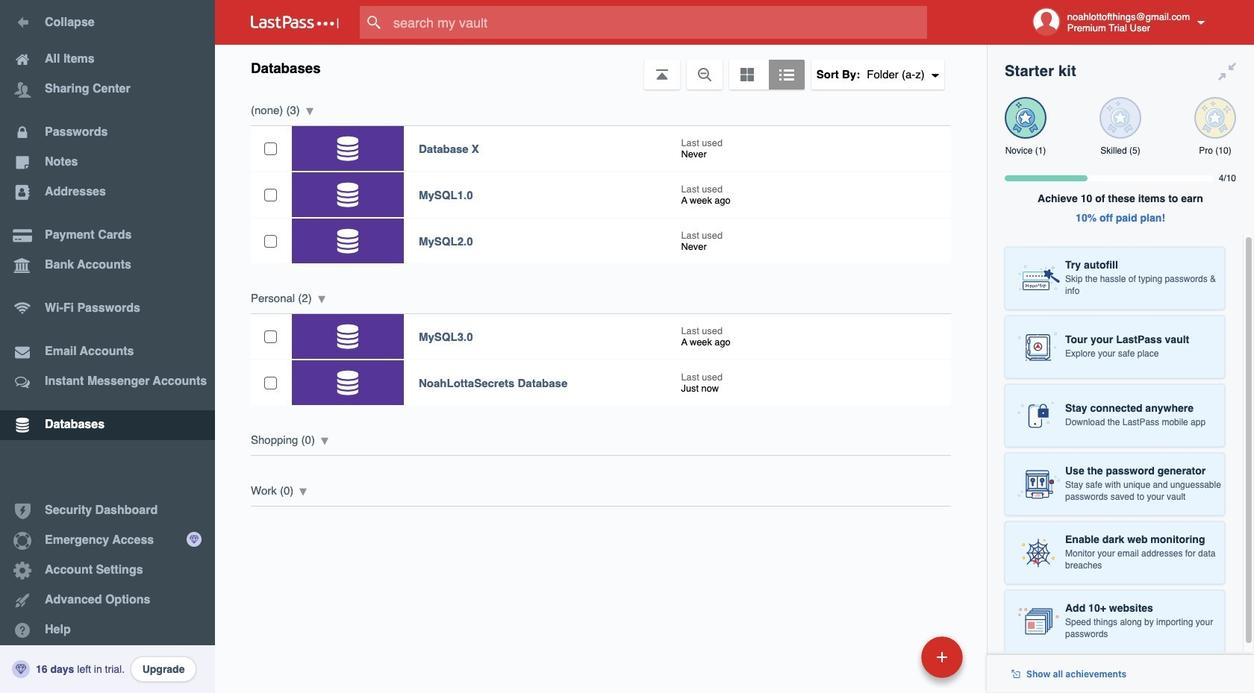Task type: describe. For each thing, give the bounding box(es) containing it.
new item navigation
[[819, 632, 972, 694]]

new item element
[[819, 636, 968, 679]]

lastpass image
[[251, 16, 339, 29]]

main navigation navigation
[[0, 0, 215, 694]]



Task type: locate. For each thing, give the bounding box(es) containing it.
search my vault text field
[[360, 6, 956, 39]]

Search search field
[[360, 6, 956, 39]]

vault options navigation
[[215, 45, 987, 90]]



Task type: vqa. For each thing, say whether or not it's contained in the screenshot.
New item image
no



